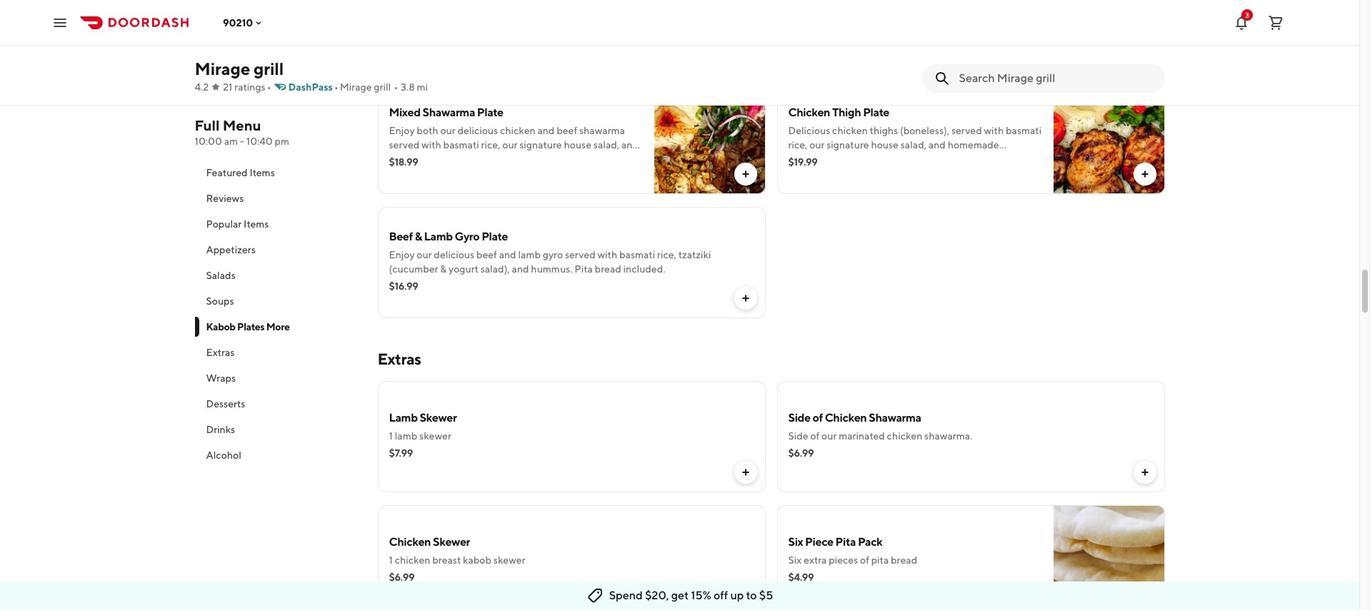 Task type: vqa. For each thing, say whether or not it's contained in the screenshot.
Subtotal on the bottom right
no



Task type: describe. For each thing, give the bounding box(es) containing it.
skewer inside 'lamb skewer 1 lamb skewer $7.99'
[[419, 431, 451, 442]]

six piece pita pack six extra pieces of pita bread $4.99
[[788, 536, 917, 584]]

our inside the side of chicken shawarma side of our marinated chicken shawarma. $6.99
[[822, 431, 837, 442]]

basmati inside beef & lamb gyro plate enjoy our delicious beef and lamb gyro served with basmati rice, tzatziki (cucumber & yogurt salad), and hummus. pita bread included. $16.99
[[619, 249, 655, 261]]

featured items
[[206, 167, 275, 179]]

skewer for lamb skewer
[[420, 412, 457, 425]]

3.8
[[401, 81, 415, 93]]

soups button
[[195, 289, 360, 314]]

popular items button
[[195, 211, 360, 237]]

full menu 10:00 am - 10:40 pm
[[195, 117, 289, 147]]

hummus. inside beef & lamb gyro plate enjoy our delicious beef and lamb gyro served with basmati rice, tzatziki (cucumber & yogurt salad), and hummus. pita bread included. $16.99
[[531, 264, 573, 275]]

soups
[[206, 296, 234, 307]]

hummus. inside mixed shawarma plate enjoy both our delicious chicken and beef shawarma served with basmati rice, our signature house salad, and hummus. pita bread included.
[[389, 154, 430, 165]]

menu
[[223, 117, 261, 134]]

pack
[[858, 536, 883, 549]]

drinks
[[206, 424, 235, 436]]

chicken inside mixed shawarma plate enjoy both our delicious chicken and beef shawarma served with basmati rice, our signature house salad, and hummus. pita bread included.
[[500, 125, 536, 136]]

$6.99 inside the side of chicken shawarma side of our marinated chicken shawarma. $6.99
[[788, 448, 814, 459]]

0 vertical spatial add item to cart image
[[740, 44, 751, 56]]

bread inside beef & lamb gyro plate enjoy our delicious beef and lamb gyro served with basmati rice, tzatziki (cucumber & yogurt salad), and hummus. pita bread included. $16.99
[[595, 264, 621, 275]]

2 • from the left
[[334, 81, 339, 93]]

chicken for chicken thigh plate
[[788, 106, 830, 119]]

house inside chicken thigh plate delicious  chicken thighs (boneless), served with basmati rice, our signature house salad, and homemade hummus. pita bread included.
[[871, 139, 899, 151]]

alcohol button
[[195, 443, 360, 469]]

chicken thigh plate delicious  chicken thighs (boneless), served with basmati rice, our signature house salad, and homemade hummus. pita bread included.
[[788, 106, 1042, 165]]

Item Search search field
[[959, 71, 1153, 86]]

drinks button
[[195, 417, 360, 443]]

lamb inside beef & lamb gyro plate enjoy our delicious beef and lamb gyro served with basmati rice, tzatziki (cucumber & yogurt salad), and hummus. pita bread included. $16.99
[[518, 249, 541, 261]]

salad, inside mixed shawarma plate enjoy both our delicious chicken and beef shawarma served with basmati rice, our signature house salad, and hummus. pita bread included.
[[594, 139, 619, 151]]

2 side from the top
[[788, 431, 808, 442]]

appetizers
[[206, 244, 256, 256]]

chicken inside the side of chicken shawarma side of our marinated chicken shawarma. $6.99
[[887, 431, 923, 442]]

pieces
[[829, 555, 858, 567]]

marinated
[[839, 431, 885, 442]]

90210 button
[[223, 17, 264, 28]]

0 horizontal spatial &
[[415, 230, 422, 244]]

lamb inside 'lamb skewer 1 lamb skewer $7.99'
[[389, 412, 418, 425]]

grill for mirage grill
[[254, 59, 284, 79]]

salad, inside chicken thigh plate delicious  chicken thighs (boneless), served with basmati rice, our signature house salad, and homemade hummus. pita bread included.
[[901, 139, 927, 151]]

signature inside mixed shawarma plate enjoy both our delicious chicken and beef shawarma served with basmati rice, our signature house salad, and hummus. pita bread included.
[[520, 139, 562, 151]]

$17.99
[[788, 32, 816, 44]]

$20,
[[645, 589, 669, 603]]

get
[[671, 589, 689, 603]]

$5
[[759, 589, 773, 603]]

items for popular items
[[244, 219, 269, 230]]

thigh
[[832, 106, 861, 119]]

notification bell image
[[1233, 14, 1250, 31]]

appetizers button
[[195, 237, 360, 263]]

kabob
[[463, 555, 492, 567]]

up
[[730, 589, 744, 603]]

pita
[[871, 555, 889, 567]]

desserts
[[206, 399, 245, 410]]

shawarma inside mixed shawarma plate enjoy both our delicious chicken and beef shawarma served with basmati rice, our signature house salad, and hummus. pita bread included.
[[423, 106, 475, 119]]

homemade
[[948, 139, 999, 151]]

mi
[[417, 81, 428, 93]]

add item to cart image for lamb skewer
[[740, 467, 751, 479]]

dashpass •
[[288, 81, 339, 93]]

0 items, open order cart image
[[1267, 14, 1285, 31]]

pita inside mixed shawarma plate enjoy both our delicious chicken and beef shawarma served with basmati rice, our signature house salad, and hummus. pita bread included.
[[432, 154, 451, 165]]

bread inside six piece pita pack six extra pieces of pita bread $4.99
[[891, 555, 917, 567]]

basmati inside chicken thigh plate delicious  chicken thighs (boneless), served with basmati rice, our signature house salad, and homemade hummus. pita bread included.
[[1006, 125, 1042, 136]]

salads
[[206, 270, 236, 281]]

skewer inside chicken skewer 1 chicken breast kabob skewer $6.99
[[494, 555, 525, 567]]

chicken for chicken skewer
[[389, 536, 431, 549]]

to
[[746, 589, 757, 603]]

more
[[266, 321, 290, 333]]

and inside chicken thigh plate delicious  chicken thighs (boneless), served with basmati rice, our signature house salad, and homemade hummus. pita bread included.
[[929, 139, 946, 151]]

spend
[[609, 589, 643, 603]]

pm
[[275, 136, 289, 147]]

extras inside button
[[206, 347, 235, 359]]

0 vertical spatial of
[[813, 412, 823, 425]]

• for mirage grill • 3.8 mi
[[394, 81, 398, 93]]

extras button
[[195, 340, 360, 366]]

21
[[223, 81, 233, 93]]

ratings
[[235, 81, 266, 93]]

alcohol
[[206, 450, 241, 462]]

delicious inside beef & lamb gyro plate enjoy our delicious beef and lamb gyro served with basmati rice, tzatziki (cucumber & yogurt salad), and hummus. pita bread included. $16.99
[[434, 249, 474, 261]]

wraps
[[206, 373, 236, 384]]

$18.99
[[389, 156, 418, 168]]

house inside mixed shawarma plate enjoy both our delicious chicken and beef shawarma served with basmati rice, our signature house salad, and hummus. pita bread included.
[[564, 139, 592, 151]]

served inside mixed shawarma plate enjoy both our delicious chicken and beef shawarma served with basmati rice, our signature house salad, and hummus. pita bread included.
[[389, 139, 420, 151]]

enjoy inside beef & lamb gyro plate enjoy our delicious beef and lamb gyro served with basmati rice, tzatziki (cucumber & yogurt salad), and hummus. pita bread included. $16.99
[[389, 249, 415, 261]]

1 horizontal spatial &
[[440, 264, 447, 275]]

1 side from the top
[[788, 412, 811, 425]]

plate for mixed shawarma plate
[[477, 106, 503, 119]]

and left shawarma
[[538, 125, 555, 136]]

add item to cart image for beef & lamb gyro plate
[[740, 293, 751, 304]]

mirage grill • 3.8 mi
[[340, 81, 428, 93]]

with inside chicken thigh plate delicious  chicken thighs (boneless), served with basmati rice, our signature house salad, and homemade hummus. pita bread included.
[[984, 125, 1004, 136]]

mixed
[[389, 106, 421, 119]]

1 horizontal spatial $19.99
[[788, 156, 818, 168]]

chicken skewer 1 chicken breast kabob skewer $6.99
[[389, 536, 525, 584]]

hummus. inside chicken thigh plate delicious  chicken thighs (boneless), served with basmati rice, our signature house salad, and homemade hummus. pita bread included.
[[788, 154, 830, 165]]

kabob
[[206, 321, 235, 333]]

spend $20, get 15% off up to $5
[[609, 589, 773, 603]]

full
[[195, 117, 220, 134]]

open menu image
[[51, 14, 69, 31]]

(cucumber
[[389, 264, 438, 275]]

kabob plates more
[[206, 321, 290, 333]]

off
[[714, 589, 728, 603]]

$4.99
[[788, 572, 814, 584]]

beef inside beef & lamb gyro plate enjoy our delicious beef and lamb gyro served with basmati rice, tzatziki (cucumber & yogurt salad), and hummus. pita bread included. $16.99
[[476, 249, 497, 261]]

shawarma.
[[925, 431, 973, 442]]

thighs
[[870, 125, 898, 136]]

4.2
[[195, 81, 209, 93]]

basmati inside mixed shawarma plate enjoy both our delicious chicken and beef shawarma served with basmati rice, our signature house salad, and hummus. pita bread included.
[[443, 139, 479, 151]]

with inside mixed shawarma plate enjoy both our delicious chicken and beef shawarma served with basmati rice, our signature house salad, and hummus. pita bread included.
[[422, 139, 441, 151]]

• for 21 ratings •
[[267, 81, 271, 93]]

and right salad),
[[512, 264, 529, 275]]

grill for mirage grill • 3.8 mi
[[374, 81, 391, 93]]

salads button
[[195, 263, 360, 289]]

shawarma inside the side of chicken shawarma side of our marinated chicken shawarma. $6.99
[[869, 412, 921, 425]]

items for featured items
[[250, 167, 275, 179]]



Task type: locate. For each thing, give the bounding box(es) containing it.
2 salad, from the left
[[901, 139, 927, 151]]

our inside beef & lamb gyro plate enjoy our delicious beef and lamb gyro served with basmati rice, tzatziki (cucumber & yogurt salad), and hummus. pita bread included. $16.99
[[417, 249, 432, 261]]

1 horizontal spatial salad,
[[901, 139, 927, 151]]

$19.99 down delicious
[[788, 156, 818, 168]]

$6.99
[[788, 448, 814, 459], [389, 572, 415, 584]]

included. inside mixed shawarma plate enjoy both our delicious chicken and beef shawarma served with basmati rice, our signature house salad, and hummus. pita bread included.
[[481, 154, 523, 165]]

1 1 from the top
[[389, 431, 393, 442]]

$7.99
[[389, 448, 413, 459]]

1 vertical spatial 1
[[389, 555, 393, 567]]

mirage for mirage grill
[[195, 59, 250, 79]]

lamb skewer 1 lamb skewer $7.99
[[389, 412, 457, 459]]

add item to cart image for side of chicken shawarma
[[1139, 467, 1151, 479]]

2 signature from the left
[[827, 139, 869, 151]]

yogurt
[[449, 264, 479, 275]]

1 vertical spatial side
[[788, 431, 808, 442]]

mirage for mirage grill • 3.8 mi
[[340, 81, 372, 93]]

0 vertical spatial basmati
[[1006, 125, 1042, 136]]

0 horizontal spatial included.
[[481, 154, 523, 165]]

3 • from the left
[[394, 81, 398, 93]]

1 vertical spatial mirage
[[340, 81, 372, 93]]

our inside chicken thigh plate delicious  chicken thighs (boneless), served with basmati rice, our signature house salad, and homemade hummus. pita bread included.
[[810, 139, 825, 151]]

0 vertical spatial lamb
[[518, 249, 541, 261]]

1 vertical spatial with
[[422, 139, 441, 151]]

1 horizontal spatial extras
[[378, 350, 421, 369]]

delicious inside mixed shawarma plate enjoy both our delicious chicken and beef shawarma served with basmati rice, our signature house salad, and hummus. pita bread included.
[[458, 125, 498, 136]]

enjoy inside mixed shawarma plate enjoy both our delicious chicken and beef shawarma served with basmati rice, our signature house salad, and hummus. pita bread included.
[[389, 125, 415, 136]]

10:00
[[195, 136, 222, 147]]

six left piece
[[788, 536, 803, 549]]

1 horizontal spatial •
[[334, 81, 339, 93]]

mirage up 21
[[195, 59, 250, 79]]

skewer
[[419, 431, 451, 442], [494, 555, 525, 567]]

0 horizontal spatial served
[[389, 139, 420, 151]]

• right ratings on the left top
[[267, 81, 271, 93]]

served right gyro
[[565, 249, 596, 261]]

chicken
[[788, 106, 830, 119], [825, 412, 867, 425], [389, 536, 431, 549]]

1 horizontal spatial mirage
[[340, 81, 372, 93]]

tzatziki
[[678, 249, 711, 261]]

2 horizontal spatial included.
[[881, 154, 923, 165]]

0 vertical spatial six
[[788, 536, 803, 549]]

with inside beef & lamb gyro plate enjoy our delicious beef and lamb gyro served with basmati rice, tzatziki (cucumber & yogurt salad), and hummus. pita bread included. $16.99
[[598, 249, 617, 261]]

2 horizontal spatial basmati
[[1006, 125, 1042, 136]]

1 vertical spatial delicious
[[434, 249, 474, 261]]

1 vertical spatial items
[[244, 219, 269, 230]]

1 inside chicken skewer 1 chicken breast kabob skewer $6.99
[[389, 555, 393, 567]]

beef & lamb gyro plate enjoy our delicious beef and lamb gyro served with basmati rice, tzatziki (cucumber & yogurt salad), and hummus. pita bread included. $16.99
[[389, 230, 711, 292]]

enjoy down beef
[[389, 249, 415, 261]]

skewer for chicken skewer
[[433, 536, 470, 549]]

salad),
[[481, 264, 510, 275]]

breast
[[432, 555, 461, 567]]

grill left 3.8
[[374, 81, 391, 93]]

add item to cart image
[[740, 44, 751, 56], [1139, 169, 1151, 180]]

2 horizontal spatial with
[[984, 125, 1004, 136]]

beef
[[389, 230, 413, 244]]

lamb inside beef & lamb gyro plate enjoy our delicious beef and lamb gyro served with basmati rice, tzatziki (cucumber & yogurt salad), and hummus. pita bread included. $16.99
[[424, 230, 453, 244]]

1 vertical spatial six
[[788, 555, 802, 567]]

1 vertical spatial skewer
[[494, 555, 525, 567]]

0 vertical spatial items
[[250, 167, 275, 179]]

plate inside chicken thigh plate delicious  chicken thighs (boneless), served with basmati rice, our signature house salad, and homemade hummus. pita bread included.
[[863, 106, 889, 119]]

gyro
[[543, 249, 563, 261]]

with down both
[[422, 139, 441, 151]]

0 horizontal spatial •
[[267, 81, 271, 93]]

1 vertical spatial grill
[[374, 81, 391, 93]]

shawarma
[[423, 106, 475, 119], [869, 412, 921, 425]]

1 salad, from the left
[[594, 139, 619, 151]]

0 vertical spatial $19.99
[[389, 32, 418, 44]]

skewer inside chicken skewer 1 chicken breast kabob skewer $6.99
[[433, 536, 470, 549]]

1 vertical spatial &
[[440, 264, 447, 275]]

1 up the $7.99
[[389, 431, 393, 442]]

2 house from the left
[[871, 139, 899, 151]]

house down thighs
[[871, 139, 899, 151]]

bread
[[453, 154, 479, 165], [852, 154, 879, 165], [595, 264, 621, 275], [891, 555, 917, 567]]

2 vertical spatial chicken
[[389, 536, 431, 549]]

1 vertical spatial lamb
[[389, 412, 418, 425]]

reviews button
[[195, 186, 360, 211]]

piece
[[805, 536, 834, 549]]

extra
[[804, 555, 827, 567]]

$19.99
[[389, 32, 418, 44], [788, 156, 818, 168]]

chicken inside chicken skewer 1 chicken breast kabob skewer $6.99
[[395, 555, 430, 567]]

& right beef
[[415, 230, 422, 244]]

lamb up the $7.99
[[389, 412, 418, 425]]

1 horizontal spatial signature
[[827, 139, 869, 151]]

served up homemade
[[952, 125, 982, 136]]

of inside six piece pita pack six extra pieces of pita bread $4.99
[[860, 555, 869, 567]]

0 horizontal spatial skewer
[[419, 431, 451, 442]]

served up $18.99
[[389, 139, 420, 151]]

pita inside chicken thigh plate delicious  chicken thighs (boneless), served with basmati rice, our signature house salad, and homemade hummus. pita bread included.
[[832, 154, 850, 165]]

1 horizontal spatial lamb
[[424, 230, 453, 244]]

six piece pita pack image
[[1053, 506, 1165, 611]]

beef inside mixed shawarma plate enjoy both our delicious chicken and beef shawarma served with basmati rice, our signature house salad, and hummus. pita bread included.
[[557, 125, 577, 136]]

enjoy
[[389, 125, 415, 136], [389, 249, 415, 261]]

1 • from the left
[[267, 81, 271, 93]]

basmati
[[1006, 125, 1042, 136], [443, 139, 479, 151], [619, 249, 655, 261]]

chicken thigh plate image
[[1053, 83, 1165, 194]]

1 horizontal spatial served
[[565, 249, 596, 261]]

0 vertical spatial &
[[415, 230, 422, 244]]

0 vertical spatial skewer
[[420, 412, 457, 425]]

salad,
[[594, 139, 619, 151], [901, 139, 927, 151]]

1 six from the top
[[788, 536, 803, 549]]

delicious up yogurt
[[434, 249, 474, 261]]

90210
[[223, 17, 253, 28]]

-
[[240, 136, 244, 147]]

2 vertical spatial with
[[598, 249, 617, 261]]

items
[[250, 167, 275, 179], [244, 219, 269, 230]]

1 horizontal spatial add item to cart image
[[1139, 169, 1151, 180]]

chicken inside the side of chicken shawarma side of our marinated chicken shawarma. $6.99
[[825, 412, 867, 425]]

0 vertical spatial skewer
[[419, 431, 451, 442]]

items right popular
[[244, 219, 269, 230]]

shawarma up marinated
[[869, 412, 921, 425]]

1 for lamb
[[389, 431, 393, 442]]

popular
[[206, 219, 242, 230]]

1 vertical spatial skewer
[[433, 536, 470, 549]]

1 horizontal spatial house
[[871, 139, 899, 151]]

1 enjoy from the top
[[389, 125, 415, 136]]

$16.99
[[389, 281, 418, 292]]

hummus. down delicious
[[788, 154, 830, 165]]

plate inside mixed shawarma plate enjoy both our delicious chicken and beef shawarma served with basmati rice, our signature house salad, and hummus. pita bread included.
[[477, 106, 503, 119]]

plates
[[237, 321, 265, 333]]

1 vertical spatial chicken
[[825, 412, 867, 425]]

rice,
[[481, 139, 500, 151], [788, 139, 808, 151], [657, 249, 676, 261]]

1 horizontal spatial skewer
[[494, 555, 525, 567]]

included. inside chicken thigh plate delicious  chicken thighs (boneless), served with basmati rice, our signature house salad, and homemade hummus. pita bread included.
[[881, 154, 923, 165]]

served inside chicken thigh plate delicious  chicken thighs (boneless), served with basmati rice, our signature house salad, and homemade hummus. pita bread included.
[[952, 125, 982, 136]]

with right gyro
[[598, 249, 617, 261]]

1 horizontal spatial $6.99
[[788, 448, 814, 459]]

15%
[[691, 589, 711, 603]]

lamb
[[518, 249, 541, 261], [395, 431, 417, 442]]

hummus. down gyro
[[531, 264, 573, 275]]

six
[[788, 536, 803, 549], [788, 555, 802, 567]]

pita
[[432, 154, 451, 165], [832, 154, 850, 165], [575, 264, 593, 275], [836, 536, 856, 549]]

beef
[[557, 125, 577, 136], [476, 249, 497, 261]]

(boneless),
[[900, 125, 950, 136]]

1 vertical spatial basmati
[[443, 139, 479, 151]]

bread inside chicken thigh plate delicious  chicken thighs (boneless), served with basmati rice, our signature house salad, and homemade hummus. pita bread included.
[[852, 154, 879, 165]]

pita inside six piece pita pack six extra pieces of pita bread $4.99
[[836, 536, 856, 549]]

items up reviews button
[[250, 167, 275, 179]]

0 vertical spatial chicken
[[788, 106, 830, 119]]

featured items button
[[195, 160, 360, 186]]

six up the $4.99 in the bottom right of the page
[[788, 555, 802, 567]]

1 left breast
[[389, 555, 393, 567]]

lamb up the $7.99
[[395, 431, 417, 442]]

add item to cart image for chicken skewer
[[740, 592, 751, 603]]

mirage right dashpass •
[[340, 81, 372, 93]]

0 horizontal spatial lamb
[[395, 431, 417, 442]]

0 vertical spatial mirage
[[195, 59, 250, 79]]

lamb left gyro
[[518, 249, 541, 261]]

delicious right both
[[458, 125, 498, 136]]

1 vertical spatial served
[[389, 139, 420, 151]]

featured
[[206, 167, 248, 179]]

0 vertical spatial served
[[952, 125, 982, 136]]

0 horizontal spatial beef
[[476, 249, 497, 261]]

reviews
[[206, 193, 244, 204]]

rice, inside chicken thigh plate delicious  chicken thighs (boneless), served with basmati rice, our signature house salad, and homemade hummus. pita bread included.
[[788, 139, 808, 151]]

popular items
[[206, 219, 269, 230]]

and up salad),
[[499, 249, 516, 261]]

0 horizontal spatial rice,
[[481, 139, 500, 151]]

0 horizontal spatial basmati
[[443, 139, 479, 151]]

grill up ratings on the left top
[[254, 59, 284, 79]]

chicken
[[500, 125, 536, 136], [832, 125, 868, 136], [887, 431, 923, 442], [395, 555, 430, 567]]

plate inside beef & lamb gyro plate enjoy our delicious beef and lamb gyro served with basmati rice, tzatziki (cucumber & yogurt salad), and hummus. pita bread included. $16.99
[[482, 230, 508, 244]]

chicken inside chicken thigh plate delicious  chicken thighs (boneless), served with basmati rice, our signature house salad, and homemade hummus. pita bread included.
[[832, 125, 868, 136]]

1 vertical spatial enjoy
[[389, 249, 415, 261]]

2 enjoy from the top
[[389, 249, 415, 261]]

0 horizontal spatial $19.99
[[389, 32, 418, 44]]

• right dashpass
[[334, 81, 339, 93]]

mirage
[[195, 59, 250, 79], [340, 81, 372, 93]]

salad, down '(boneless),'
[[901, 139, 927, 151]]

shawarma
[[579, 125, 625, 136]]

rice, inside beef & lamb gyro plate enjoy our delicious beef and lamb gyro served with basmati rice, tzatziki (cucumber & yogurt salad), and hummus. pita bread included. $16.99
[[657, 249, 676, 261]]

desserts button
[[195, 391, 360, 417]]

&
[[415, 230, 422, 244], [440, 264, 447, 275]]

1 vertical spatial beef
[[476, 249, 497, 261]]

skewer
[[420, 412, 457, 425], [433, 536, 470, 549]]

2 horizontal spatial rice,
[[788, 139, 808, 151]]

1 horizontal spatial grill
[[374, 81, 391, 93]]

2 vertical spatial basmati
[[619, 249, 655, 261]]

shawarma up both
[[423, 106, 475, 119]]

0 horizontal spatial $6.99
[[389, 572, 415, 584]]

1
[[389, 431, 393, 442], [389, 555, 393, 567]]

included. inside beef & lamb gyro plate enjoy our delicious beef and lamb gyro served with basmati rice, tzatziki (cucumber & yogurt salad), and hummus. pita bread included. $16.99
[[623, 264, 665, 275]]

0 horizontal spatial add item to cart image
[[740, 44, 751, 56]]

served
[[952, 125, 982, 136], [389, 139, 420, 151], [565, 249, 596, 261]]

0 horizontal spatial lamb
[[389, 412, 418, 425]]

2 vertical spatial of
[[860, 555, 869, 567]]

dashpass
[[288, 81, 333, 93]]

lamb inside 'lamb skewer 1 lamb skewer $7.99'
[[395, 431, 417, 442]]

mirage grill
[[195, 59, 284, 79]]

0 vertical spatial lamb
[[424, 230, 453, 244]]

0 horizontal spatial hummus.
[[389, 154, 430, 165]]

rice, inside mixed shawarma plate enjoy both our delicious chicken and beef shawarma served with basmati rice, our signature house salad, and hummus. pita bread included.
[[481, 139, 500, 151]]

1 vertical spatial of
[[810, 431, 820, 442]]

2 1 from the top
[[389, 555, 393, 567]]

1 horizontal spatial rice,
[[657, 249, 676, 261]]

3
[[1245, 10, 1249, 19]]

0 horizontal spatial extras
[[206, 347, 235, 359]]

signature
[[520, 139, 562, 151], [827, 139, 869, 151]]

21 ratings •
[[223, 81, 271, 93]]

1 horizontal spatial hummus.
[[531, 264, 573, 275]]

salad, down shawarma
[[594, 139, 619, 151]]

delicious
[[788, 125, 830, 136]]

1 horizontal spatial basmati
[[619, 249, 655, 261]]

1 inside 'lamb skewer 1 lamb skewer $7.99'
[[389, 431, 393, 442]]

beef left shawarma
[[557, 125, 577, 136]]

1 horizontal spatial beef
[[557, 125, 577, 136]]

and down shawarma
[[621, 139, 639, 151]]

chicken inside chicken thigh plate delicious  chicken thighs (boneless), served with basmati rice, our signature house salad, and homemade hummus. pita bread included.
[[788, 106, 830, 119]]

chicken inside chicken skewer 1 chicken breast kabob skewer $6.99
[[389, 536, 431, 549]]

• left 3.8
[[394, 81, 398, 93]]

house down shawarma
[[564, 139, 592, 151]]

1 horizontal spatial with
[[598, 249, 617, 261]]

& left yogurt
[[440, 264, 447, 275]]

1 house from the left
[[564, 139, 592, 151]]

plate
[[477, 106, 503, 119], [863, 106, 889, 119], [482, 230, 508, 244]]

0 vertical spatial $6.99
[[788, 448, 814, 459]]

side
[[788, 412, 811, 425], [788, 431, 808, 442]]

0 vertical spatial with
[[984, 125, 1004, 136]]

mixed shawarma plate enjoy both our delicious chicken and beef shawarma served with basmati rice, our signature house salad, and hummus. pita bread included.
[[389, 106, 639, 165]]

1 vertical spatial add item to cart image
[[1139, 169, 1151, 180]]

add item to cart image
[[1139, 44, 1151, 56], [740, 169, 751, 180], [740, 293, 751, 304], [740, 467, 751, 479], [1139, 467, 1151, 479], [740, 592, 751, 603]]

enjoy down mixed
[[389, 125, 415, 136]]

1 for chicken
[[389, 555, 393, 567]]

plate for chicken thigh plate
[[863, 106, 889, 119]]

0 vertical spatial 1
[[389, 431, 393, 442]]

served inside beef & lamb gyro plate enjoy our delicious beef and lamb gyro served with basmati rice, tzatziki (cucumber & yogurt salad), and hummus. pita bread included. $16.99
[[565, 249, 596, 261]]

$6.99 inside chicken skewer 1 chicken breast kabob skewer $6.99
[[389, 572, 415, 584]]

2 horizontal spatial served
[[952, 125, 982, 136]]

0 horizontal spatial grill
[[254, 59, 284, 79]]

10:40
[[246, 136, 273, 147]]

0 horizontal spatial salad,
[[594, 139, 619, 151]]

of
[[813, 412, 823, 425], [810, 431, 820, 442], [860, 555, 869, 567]]

0 vertical spatial shawarma
[[423, 106, 475, 119]]

1 horizontal spatial included.
[[623, 264, 665, 275]]

1 horizontal spatial lamb
[[518, 249, 541, 261]]

1 horizontal spatial shawarma
[[869, 412, 921, 425]]

1 vertical spatial lamb
[[395, 431, 417, 442]]

$19.99 up 3.8
[[389, 32, 418, 44]]

0 vertical spatial enjoy
[[389, 125, 415, 136]]

lamb left 'gyro'
[[424, 230, 453, 244]]

1 signature from the left
[[520, 139, 562, 151]]

2 six from the top
[[788, 555, 802, 567]]

skewer inside 'lamb skewer 1 lamb skewer $7.99'
[[420, 412, 457, 425]]

•
[[267, 81, 271, 93], [334, 81, 339, 93], [394, 81, 398, 93]]

both
[[417, 125, 438, 136]]

gyro
[[455, 230, 480, 244]]

0 horizontal spatial with
[[422, 139, 441, 151]]

0 horizontal spatial house
[[564, 139, 592, 151]]

mixed shawarma plate image
[[654, 83, 765, 194]]

signature inside chicken thigh plate delicious  chicken thighs (boneless), served with basmati rice, our signature house salad, and homemade hummus. pita bread included.
[[827, 139, 869, 151]]

0 vertical spatial beef
[[557, 125, 577, 136]]

am
[[224, 136, 238, 147]]

with up homemade
[[984, 125, 1004, 136]]

wraps button
[[195, 366, 360, 391]]

0 horizontal spatial mirage
[[195, 59, 250, 79]]

2 horizontal spatial •
[[394, 81, 398, 93]]

0 vertical spatial grill
[[254, 59, 284, 79]]

our
[[440, 125, 456, 136], [502, 139, 518, 151], [810, 139, 825, 151], [417, 249, 432, 261], [822, 431, 837, 442]]

bread inside mixed shawarma plate enjoy both our delicious chicken and beef shawarma served with basmati rice, our signature house salad, and hummus. pita bread included.
[[453, 154, 479, 165]]

and down '(boneless),'
[[929, 139, 946, 151]]

pita inside beef & lamb gyro plate enjoy our delicious beef and lamb gyro served with basmati rice, tzatziki (cucumber & yogurt salad), and hummus. pita bread included. $16.99
[[575, 264, 593, 275]]

0 vertical spatial delicious
[[458, 125, 498, 136]]

beef up salad),
[[476, 249, 497, 261]]

0 horizontal spatial signature
[[520, 139, 562, 151]]

hummus. down both
[[389, 154, 430, 165]]

0 horizontal spatial shawarma
[[423, 106, 475, 119]]

2 vertical spatial served
[[565, 249, 596, 261]]

1 vertical spatial shawarma
[[869, 412, 921, 425]]

0 vertical spatial side
[[788, 412, 811, 425]]

hummus.
[[389, 154, 430, 165], [788, 154, 830, 165], [531, 264, 573, 275]]

side of chicken shawarma side of our marinated chicken shawarma. $6.99
[[788, 412, 973, 459]]

1 vertical spatial $19.99
[[788, 156, 818, 168]]

lamb
[[424, 230, 453, 244], [389, 412, 418, 425]]



